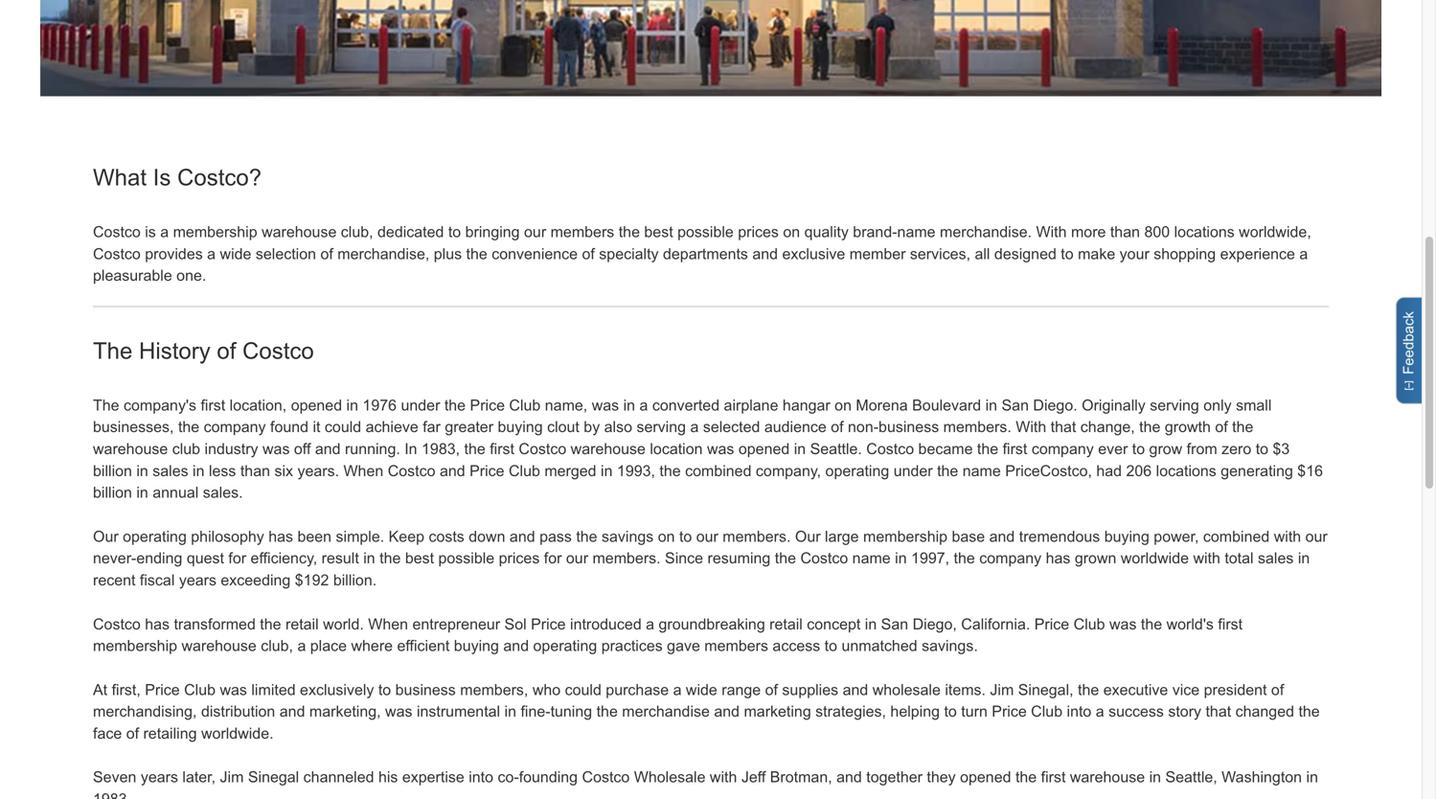 Task type: locate. For each thing, give the bounding box(es) containing it.
grown
[[1075, 550, 1117, 567]]

0 horizontal spatial that
[[1051, 418, 1077, 436]]

0 vertical spatial years
[[179, 572, 217, 589]]

opened inside seven years later, jim sinegal channeled his expertise into co-founding costco wholesale with jeff brotman, and together they opened the first warehouse in seattle, washington in 1983.
[[961, 769, 1012, 786]]

sales right total
[[1259, 550, 1294, 567]]

best inside "our operating philosophy has been simple. keep costs down and pass the savings on to our members. our large membership base and tremendous buying power, combined with our never-ending quest for efficiency, result in the best possible prices for our members. since resuming the costco name in 1997, the company has grown worldwide with total sales in recent fiscal years exceeding $192 billion."
[[405, 550, 434, 567]]

name up the services,
[[898, 223, 936, 241]]

was up also
[[592, 397, 619, 414]]

2 vertical spatial on
[[658, 528, 675, 545]]

of up marketing
[[765, 681, 778, 699]]

could inside at first, price club was limited exclusively to business members, who could purchase a wide range of supplies and wholesale items. jim sinegal, the executive vice president of merchandising, distribution and marketing, was instrumental in fine-tuning the merchandise and marketing strategies, helping to turn price club into a success story that changed the face of retailing worldwide.
[[565, 681, 602, 699]]

possible inside costco is a membership warehouse club, dedicated to bringing our members the best possible prices on quality brand-name merchandise. with more than 800 locations worldwide, costco provides a wide selection of merchandise, plus the convenience of specialty departments and exclusive member services, all designed to make your shopping experience a pleasurable one.
[[678, 223, 734, 241]]

0 vertical spatial under
[[401, 397, 440, 414]]

1 vertical spatial sales
[[1259, 550, 1294, 567]]

in down businesses, at the left of the page
[[136, 462, 148, 480]]

billion down businesses, at the left of the page
[[93, 462, 132, 480]]

than up your
[[1111, 223, 1141, 241]]

locations inside the company's first location, opened in 1976 under the price club name, was in a converted airplane hangar on morena boulevard in san diego. originally serving only small businesses, the company found it could achieve far greater buying clout by also serving a selected audience of non-business members. with that change, the growth of the warehouse club industry was off and running. in 1983, the first costco warehouse location was opened in seattle. costco became the first company ever to grow from zero to $3 billion in sales in less than six years. when costco and price club merged in 1993, the combined company, operating under the name pricecostco, had 206 locations generating $16 billion in annual sales.
[[1157, 462, 1217, 480]]

0 horizontal spatial sales
[[153, 462, 188, 480]]

members
[[551, 223, 615, 241], [705, 638, 769, 655]]

to left turn
[[945, 703, 957, 720]]

that inside the company's first location, opened in 1976 under the price club name, was in a converted airplane hangar on morena boulevard in san diego. originally serving only small businesses, the company found it could achieve far greater buying clout by also serving a selected audience of non-business members. with that change, the growth of the warehouse club industry was off and running. in 1983, the first costco warehouse location was opened in seattle. costco became the first company ever to grow from zero to $3 billion in sales in less than six years. when costco and price club merged in 1993, the combined company, operating under the name pricecostco, had 206 locations generating $16 billion in annual sales.
[[1051, 418, 1077, 436]]

members.
[[944, 418, 1012, 436], [723, 528, 791, 545], [593, 550, 661, 567]]

prices
[[738, 223, 779, 241], [499, 550, 540, 567]]

club up distribution
[[184, 681, 216, 699]]

six
[[275, 462, 293, 480]]

never-
[[93, 550, 136, 567]]

0 horizontal spatial could
[[325, 418, 362, 436]]

1 horizontal spatial jim
[[991, 681, 1014, 699]]

operating inside "our operating philosophy has been simple. keep costs down and pass the savings on to our members. our large membership base and tremendous buying power, combined with our never-ending quest for efficiency, result in the best possible prices for our members. since resuming the costco name in 1997, the company has grown worldwide with total sales in recent fiscal years exceeding $192 billion."
[[123, 528, 187, 545]]

1 horizontal spatial for
[[544, 550, 562, 567]]

1 horizontal spatial members
[[705, 638, 769, 655]]

when inside costco has transformed the retail world. when entrepreneur sol price introduced a groundbreaking retail concept in san diego, california. price club was the world's first membership warehouse club, a place where efficient buying and operating practices gave members access to unmatched savings.
[[368, 616, 408, 633]]

company inside "our operating philosophy has been simple. keep costs down and pass the savings on to our members. our large membership base and tremendous buying power, combined with our never-ending quest for efficiency, result in the best possible prices for our members. since resuming the costco name in 1997, the company has grown worldwide with total sales in recent fiscal years exceeding $192 billion."
[[980, 550, 1042, 567]]

membership
[[173, 223, 257, 241], [864, 528, 948, 545], [93, 638, 177, 655]]

1 vertical spatial than
[[240, 462, 270, 480]]

the inside the company's first location, opened in 1976 under the price club name, was in a converted airplane hangar on morena boulevard in san diego. originally serving only small businesses, the company found it could achieve far greater buying clout by also serving a selected audience of non-business members. with that change, the growth of the warehouse club industry was off and running. in 1983, the first costco warehouse location was opened in seattle. costco became the first company ever to grow from zero to $3 billion in sales in less than six years. when costco and price club merged in 1993, the combined company, operating under the name pricecostco, had 206 locations generating $16 billion in annual sales.
[[93, 397, 119, 414]]

0 vertical spatial when
[[344, 462, 384, 480]]

the for the history of costco
[[93, 338, 133, 364]]

0 vertical spatial that
[[1051, 418, 1077, 436]]

1 vertical spatial with
[[1194, 550, 1221, 567]]

what is costco?
[[93, 165, 262, 190]]

in right boulevard
[[986, 397, 998, 414]]

0 horizontal spatial best
[[405, 550, 434, 567]]

years inside "our operating philosophy has been simple. keep costs down and pass the savings on to our members. our large membership base and tremendous buying power, combined with our never-ending quest for efficiency, result in the best possible prices for our members. since resuming the costco name in 1997, the company has grown worldwide with total sales in recent fiscal years exceeding $192 billion."
[[179, 572, 217, 589]]

2 horizontal spatial name
[[963, 462, 1001, 480]]

0 horizontal spatial prices
[[499, 550, 540, 567]]

best down keep
[[405, 550, 434, 567]]

2 horizontal spatial operating
[[826, 462, 890, 480]]

1 horizontal spatial wide
[[686, 681, 718, 699]]

wide inside costco is a membership warehouse club, dedicated to bringing our members the best possible prices on quality brand-name merchandise. with more than 800 locations worldwide, costco provides a wide selection of merchandise, plus the convenience of specialty departments and exclusive member services, all designed to make your shopping experience a pleasurable one.
[[220, 245, 252, 262]]

expertise
[[402, 769, 465, 786]]

1 vertical spatial serving
[[637, 418, 686, 436]]

that down diego.
[[1051, 418, 1077, 436]]

1 our from the left
[[93, 528, 119, 545]]

purchase
[[606, 681, 669, 699]]

into
[[1067, 703, 1092, 720], [469, 769, 494, 786]]

california.
[[962, 616, 1031, 633]]

0 vertical spatial membership
[[173, 223, 257, 241]]

possible down the costs
[[439, 550, 495, 567]]

0 horizontal spatial members.
[[593, 550, 661, 567]]

change,
[[1081, 418, 1136, 436]]

of down only
[[1216, 418, 1228, 436]]

with down $16
[[1275, 528, 1302, 545]]

1 horizontal spatial combined
[[1204, 528, 1270, 545]]

1 vertical spatial members.
[[723, 528, 791, 545]]

possible
[[678, 223, 734, 241], [439, 550, 495, 567]]

2 vertical spatial operating
[[533, 638, 597, 655]]

1 horizontal spatial retail
[[770, 616, 803, 633]]

1 vertical spatial when
[[368, 616, 408, 633]]

president
[[1204, 681, 1268, 699]]

concept
[[807, 616, 861, 633]]

san inside the company's first location, opened in 1976 under the price club name, was in a converted airplane hangar on morena boulevard in san diego. originally serving only small businesses, the company found it could achieve far greater buying clout by also serving a selected audience of non-business members. with that change, the growth of the warehouse club industry was off and running. in 1983, the first costco warehouse location was opened in seattle. costco became the first company ever to grow from zero to $3 billion in sales in less than six years. when costco and price club merged in 1993, the combined company, operating under the name pricecostco, had 206 locations generating $16 billion in annual sales.
[[1002, 397, 1029, 414]]

0 horizontal spatial club,
[[261, 638, 293, 655]]

0 horizontal spatial than
[[240, 462, 270, 480]]

club, up merchandise,
[[341, 223, 373, 241]]

members. up resuming
[[723, 528, 791, 545]]

retail up access
[[770, 616, 803, 633]]

wide left selection
[[220, 245, 252, 262]]

for down the pass
[[544, 550, 562, 567]]

it
[[313, 418, 321, 436]]

the
[[619, 223, 640, 241], [466, 245, 488, 262], [445, 397, 466, 414], [178, 418, 200, 436], [1140, 418, 1161, 436], [1233, 418, 1254, 436], [464, 440, 486, 458], [978, 440, 999, 458], [660, 462, 681, 480], [937, 462, 959, 480], [576, 528, 598, 545], [380, 550, 401, 567], [775, 550, 796, 567], [954, 550, 976, 567], [260, 616, 281, 633], [1141, 616, 1163, 633], [1078, 681, 1100, 699], [597, 703, 618, 720], [1299, 703, 1321, 720], [1016, 769, 1037, 786]]

dedicated
[[378, 223, 444, 241]]

operating down 'introduced'
[[533, 638, 597, 655]]

0 vertical spatial jim
[[991, 681, 1014, 699]]

warehouse
[[262, 223, 337, 241], [93, 440, 168, 458], [571, 440, 646, 458], [182, 638, 257, 655], [1070, 769, 1146, 786]]

0 vertical spatial sales
[[153, 462, 188, 480]]

1 vertical spatial club,
[[261, 638, 293, 655]]

costco inside seven years later, jim sinegal channeled his expertise into co-founding costco wholesale with jeff brotman, and together they opened the first warehouse in seattle, washington in 1983.
[[582, 769, 630, 786]]

1 vertical spatial best
[[405, 550, 434, 567]]

what
[[93, 165, 147, 190]]

designed
[[995, 245, 1057, 262]]

0 vertical spatial into
[[1067, 703, 1092, 720]]

1976
[[363, 397, 397, 414]]

0 horizontal spatial possible
[[439, 550, 495, 567]]

merchandise.
[[940, 223, 1032, 241]]

1 retail from the left
[[286, 616, 319, 633]]

the right they
[[1016, 769, 1037, 786]]

prices down down
[[499, 550, 540, 567]]

1 horizontal spatial on
[[783, 223, 800, 241]]

0 horizontal spatial for
[[229, 550, 246, 567]]

could up tuning
[[565, 681, 602, 699]]

success
[[1109, 703, 1164, 720]]

our down the pass
[[566, 550, 589, 567]]

1 horizontal spatial could
[[565, 681, 602, 699]]

than inside costco is a membership warehouse club, dedicated to bringing our members the best possible prices on quality brand-name merchandise. with more than 800 locations worldwide, costco provides a wide selection of merchandise, plus the convenience of specialty departments and exclusive member services, all designed to make your shopping experience a pleasurable one.
[[1111, 223, 1141, 241]]

1 the from the top
[[93, 338, 133, 364]]

our up 'never-'
[[93, 528, 119, 545]]

1 horizontal spatial business
[[879, 418, 940, 436]]

0 vertical spatial than
[[1111, 223, 1141, 241]]

with inside seven years later, jim sinegal channeled his expertise into co-founding costco wholesale with jeff brotman, and together they opened the first warehouse in seattle, washington in 1983.
[[710, 769, 737, 786]]

of up changed
[[1272, 681, 1285, 699]]

0 vertical spatial locations
[[1175, 223, 1235, 241]]

1 vertical spatial prices
[[499, 550, 540, 567]]

wide
[[220, 245, 252, 262], [686, 681, 718, 699]]

entrepreneur
[[413, 616, 500, 633]]

1 vertical spatial into
[[469, 769, 494, 786]]

prices up departments
[[738, 223, 779, 241]]

with left total
[[1194, 550, 1221, 567]]

operating inside the company's first location, opened in 1976 under the price club name, was in a converted airplane hangar on morena boulevard in san diego. originally serving only small businesses, the company found it could achieve far greater buying clout by also serving a selected audience of non-business members. with that change, the growth of the warehouse club industry was off and running. in 1983, the first costco warehouse location was opened in seattle. costco became the first company ever to grow from zero to $3 billion in sales in less than six years. when costco and price club merged in 1993, the combined company, operating under the name pricecostco, had 206 locations generating $16 billion in annual sales.
[[826, 462, 890, 480]]

buying down entrepreneur
[[454, 638, 499, 655]]

1 vertical spatial san
[[881, 616, 909, 633]]

1 vertical spatial possible
[[439, 550, 495, 567]]

0 horizontal spatial retail
[[286, 616, 319, 633]]

became
[[919, 440, 973, 458]]

business inside the company's first location, opened in 1976 under the price club name, was in a converted airplane hangar on morena boulevard in san diego. originally serving only small businesses, the company found it could achieve far greater buying clout by also serving a selected audience of non-business members. with that change, the growth of the warehouse club industry was off and running. in 1983, the first costco warehouse location was opened in seattle. costco became the first company ever to grow from zero to $3 billion in sales in less than six years. when costco and price club merged in 1993, the combined company, operating under the name pricecostco, had 206 locations generating $16 billion in annual sales.
[[879, 418, 940, 436]]

company up industry
[[204, 418, 266, 436]]

2 vertical spatial has
[[145, 616, 170, 633]]

the down keep
[[380, 550, 401, 567]]

access
[[773, 638, 821, 655]]

1 vertical spatial on
[[835, 397, 852, 414]]

0 vertical spatial members.
[[944, 418, 1012, 436]]

club, inside costco is a membership warehouse club, dedicated to bringing our members the best possible prices on quality brand-name merchandise. with more than 800 locations worldwide, costco provides a wide selection of merchandise, plus the convenience of specialty departments and exclusive member services, all designed to make your shopping experience a pleasurable one.
[[341, 223, 373, 241]]

the left history
[[93, 338, 133, 364]]

with left jeff
[[710, 769, 737, 786]]

with
[[1275, 528, 1302, 545], [1194, 550, 1221, 567], [710, 769, 737, 786]]

was up executive
[[1110, 616, 1137, 633]]

years inside seven years later, jim sinegal channeled his expertise into co-founding costco wholesale with jeff brotman, and together they opened the first warehouse in seattle, washington in 1983.
[[141, 769, 178, 786]]

1997,
[[912, 550, 950, 567]]

possible up departments
[[678, 223, 734, 241]]

costco down clout
[[519, 440, 567, 458]]

name inside costco is a membership warehouse club, dedicated to bringing our members the best possible prices on quality brand-name merchandise. with more than 800 locations worldwide, costco provides a wide selection of merchandise, plus the convenience of specialty departments and exclusive member services, all designed to make your shopping experience a pleasurable one.
[[898, 223, 936, 241]]

the left world's
[[1141, 616, 1163, 633]]

1 vertical spatial has
[[1046, 550, 1071, 567]]

costco has transformed the retail world. when entrepreneur sol price introduced a groundbreaking retail concept in san diego, california. price club was the world's first membership warehouse club, a place where efficient buying and operating practices gave members access to unmatched savings.
[[93, 616, 1243, 655]]

and down 1983,
[[440, 462, 465, 480]]

membership inside "our operating philosophy has been simple. keep costs down and pass the savings on to our members. our large membership base and tremendous buying power, combined with our never-ending quest for efficiency, result in the best possible prices for our members. since resuming the costco name in 1997, the company has grown worldwide with total sales in recent fiscal years exceeding $192 billion."
[[864, 528, 948, 545]]

at
[[93, 681, 107, 699]]

wholesale
[[873, 681, 941, 699]]

0 horizontal spatial name
[[853, 550, 891, 567]]

first right world's
[[1219, 616, 1243, 633]]

1 horizontal spatial possible
[[678, 223, 734, 241]]

years left "later," at the left
[[141, 769, 178, 786]]

in down 'audience' on the bottom right of page
[[794, 440, 806, 458]]

years down the quest
[[179, 572, 217, 589]]

the
[[93, 338, 133, 364], [93, 397, 119, 414]]

also
[[604, 418, 633, 436]]

costco inside costco has transformed the retail world. when entrepreneur sol price introduced a groundbreaking retail concept in san diego, california. price club was the world's first membership warehouse club, a place where efficient buying and operating practices gave members access to unmatched savings.
[[93, 616, 141, 633]]

club
[[509, 397, 541, 414], [509, 462, 540, 480], [1074, 616, 1106, 633], [184, 681, 216, 699], [1032, 703, 1063, 720]]

1 billion from the top
[[93, 462, 132, 480]]

ever
[[1099, 440, 1128, 458]]

1 vertical spatial buying
[[1105, 528, 1150, 545]]

1 vertical spatial members
[[705, 638, 769, 655]]

1 horizontal spatial sales
[[1259, 550, 1294, 567]]

0 horizontal spatial wide
[[220, 245, 252, 262]]

costco down large
[[801, 550, 848, 567]]

was inside costco has transformed the retail world. when entrepreneur sol price introduced a groundbreaking retail concept in san diego, california. price club was the world's first membership warehouse club, a place where efficient buying and operating practices gave members access to unmatched savings.
[[1110, 616, 1137, 633]]

1 vertical spatial company
[[1032, 440, 1094, 458]]

zero
[[1222, 440, 1252, 458]]

business down morena
[[879, 418, 940, 436]]

on up exclusive at the right of the page
[[783, 223, 800, 241]]

costco
[[93, 223, 141, 241], [93, 245, 141, 262], [243, 338, 314, 364], [519, 440, 567, 458], [867, 440, 914, 458], [388, 462, 436, 480], [801, 550, 848, 567], [93, 616, 141, 633], [582, 769, 630, 786]]

with up designed
[[1037, 223, 1067, 241]]

0 horizontal spatial with
[[710, 769, 737, 786]]

jim
[[991, 681, 1014, 699], [220, 769, 244, 786]]

transformed
[[174, 616, 256, 633]]

2 billion from the top
[[93, 484, 132, 501]]

1 horizontal spatial into
[[1067, 703, 1092, 720]]

1 vertical spatial could
[[565, 681, 602, 699]]

that inside at first, price club was limited exclusively to business members, who could purchase a wide range of supplies and wholesale items. jim sinegal, the executive vice president of merchandising, distribution and marketing, was instrumental in fine-tuning the merchandise and marketing strategies, helping to turn price club into a success story that changed the face of retailing worldwide.
[[1206, 703, 1232, 720]]

opened right they
[[961, 769, 1012, 786]]

annual
[[153, 484, 199, 501]]

sales inside "our operating philosophy has been simple. keep costs down and pass the savings on to our members. our large membership base and tremendous buying power, combined with our never-ending quest for efficiency, result in the best possible prices for our members. since resuming the costco name in 1997, the company has grown worldwide with total sales in recent fiscal years exceeding $192 billion."
[[1259, 550, 1294, 567]]

company's
[[124, 397, 196, 414]]

his
[[379, 769, 398, 786]]

brand-
[[853, 223, 898, 241]]

1 for from the left
[[229, 550, 246, 567]]

a
[[160, 223, 169, 241], [207, 245, 216, 262], [1300, 245, 1309, 262], [640, 397, 648, 414], [691, 418, 699, 436], [646, 616, 655, 633], [298, 638, 306, 655], [673, 681, 682, 699], [1096, 703, 1105, 720]]

0 vertical spatial the
[[93, 338, 133, 364]]

name down large
[[853, 550, 891, 567]]

2 vertical spatial opened
[[961, 769, 1012, 786]]

0 vertical spatial name
[[898, 223, 936, 241]]

opened
[[291, 397, 342, 414], [739, 440, 790, 458], [961, 769, 1012, 786]]

with inside the company's first location, opened in 1976 under the price club name, was in a converted airplane hangar on morena boulevard in san diego. originally serving only small businesses, the company found it could achieve far greater buying clout by also serving a selected audience of non-business members. with that change, the growth of the warehouse club industry was off and running. in 1983, the first costco warehouse location was opened in seattle. costco became the first company ever to grow from zero to $3 billion in sales in less than six years. when costco and price club merged in 1993, the combined company, operating under the name pricecostco, had 206 locations generating $16 billion in annual sales.
[[1016, 418, 1047, 436]]

seattle.
[[811, 440, 863, 458]]

serving
[[1150, 397, 1200, 414], [637, 418, 686, 436]]

and inside costco has transformed the retail world. when entrepreneur sol price introduced a groundbreaking retail concept in san diego, california. price club was the world's first membership warehouse club, a place where efficient buying and operating practices gave members access to unmatched savings.
[[504, 638, 529, 655]]

1 horizontal spatial name
[[898, 223, 936, 241]]

retail
[[286, 616, 319, 633], [770, 616, 803, 633]]

the history of costco
[[93, 338, 314, 364]]

1 vertical spatial combined
[[1204, 528, 1270, 545]]

pleasurable
[[93, 267, 172, 284]]

2 our from the left
[[795, 528, 821, 545]]

fine-
[[521, 703, 551, 720]]

2 retail from the left
[[770, 616, 803, 633]]

locations down from
[[1157, 462, 1217, 480]]

1 vertical spatial that
[[1206, 703, 1232, 720]]

has down tremendous
[[1046, 550, 1071, 567]]

2 the from the top
[[93, 397, 119, 414]]

boulevard
[[913, 397, 982, 414]]

into inside seven years later, jim sinegal channeled his expertise into co-founding costco wholesale with jeff brotman, and together they opened the first warehouse in seattle, washington in 1983.
[[469, 769, 494, 786]]

name
[[898, 223, 936, 241], [963, 462, 1001, 480], [853, 550, 891, 567]]

0 horizontal spatial into
[[469, 769, 494, 786]]

specialty
[[599, 245, 659, 262]]

2 vertical spatial company
[[980, 550, 1042, 567]]

0 vertical spatial on
[[783, 223, 800, 241]]

locations inside costco is a membership warehouse club, dedicated to bringing our members the best possible prices on quality brand-name merchandise. with more than 800 locations worldwide, costco provides a wide selection of merchandise, plus the convenience of specialty departments and exclusive member services, all designed to make your shopping experience a pleasurable one.
[[1175, 223, 1235, 241]]

a down converted
[[691, 418, 699, 436]]

total
[[1225, 550, 1254, 567]]

exclusive
[[783, 245, 846, 262]]

in left annual
[[136, 484, 148, 501]]

large
[[825, 528, 859, 545]]

the right became
[[978, 440, 999, 458]]

0 vertical spatial prices
[[738, 223, 779, 241]]

jim right items.
[[991, 681, 1014, 699]]

diego,
[[913, 616, 957, 633]]

0 horizontal spatial our
[[93, 528, 119, 545]]

1 horizontal spatial under
[[894, 462, 933, 480]]

club inside costco has transformed the retail world. when entrepreneur sol price introduced a groundbreaking retail concept in san diego, california. price club was the world's first membership warehouse club, a place where efficient buying and operating practices gave members access to unmatched savings.
[[1074, 616, 1106, 633]]

result
[[322, 550, 359, 567]]

warehouse down success
[[1070, 769, 1146, 786]]

member
[[850, 245, 906, 262]]

airplane
[[724, 397, 779, 414]]

0 horizontal spatial operating
[[123, 528, 187, 545]]

into left co-
[[469, 769, 494, 786]]

exceeding
[[221, 572, 291, 589]]

costco down in
[[388, 462, 436, 480]]

costco up pleasurable
[[93, 245, 141, 262]]

members inside costco has transformed the retail world. when entrepreneur sol price introduced a groundbreaking retail concept in san diego, california. price club was the world's first membership warehouse club, a place where efficient buying and operating practices gave members access to unmatched savings.
[[705, 638, 769, 655]]

0 horizontal spatial years
[[141, 769, 178, 786]]

1 vertical spatial locations
[[1157, 462, 1217, 480]]

pricecostco,
[[1006, 462, 1093, 480]]

0 vertical spatial could
[[325, 418, 362, 436]]

1 vertical spatial billion
[[93, 484, 132, 501]]

1 vertical spatial the
[[93, 397, 119, 414]]

0 vertical spatial members
[[551, 223, 615, 241]]

1 horizontal spatial club,
[[341, 223, 373, 241]]

0 horizontal spatial on
[[658, 528, 675, 545]]

0 horizontal spatial has
[[145, 616, 170, 633]]

best up the 'specialty'
[[644, 223, 673, 241]]

members inside costco is a membership warehouse club, dedicated to bringing our members the best possible prices on quality brand-name merchandise. with more than 800 locations worldwide, costco provides a wide selection of merchandise, plus the convenience of specialty departments and exclusive member services, all designed to make your shopping experience a pleasurable one.
[[551, 223, 615, 241]]

on up since
[[658, 528, 675, 545]]

business up instrumental
[[396, 681, 456, 699]]

1 vertical spatial with
[[1016, 418, 1047, 436]]

2 horizontal spatial on
[[835, 397, 852, 414]]

possible inside "our operating philosophy has been simple. keep costs down and pass the savings on to our members. our large membership base and tremendous buying power, combined with our never-ending quest for efficiency, result in the best possible prices for our members. since resuming the costco name in 1997, the company has grown worldwide with total sales in recent fiscal years exceeding $192 billion."
[[439, 550, 495, 567]]

1 vertical spatial wide
[[686, 681, 718, 699]]

buying inside the company's first location, opened in 1976 under the price club name, was in a converted airplane hangar on morena boulevard in san diego. originally serving only small businesses, the company found it could achieve far greater buying clout by also serving a selected audience of non-business members. with that change, the growth of the warehouse club industry was off and running. in 1983, the first costco warehouse location was opened in seattle. costco became the first company ever to grow from zero to $3 billion in sales in less than six years. when costco and price club merged in 1993, the combined company, operating under the name pricecostco, had 206 locations generating $16 billion in annual sales.
[[498, 418, 543, 436]]

1 horizontal spatial opened
[[739, 440, 790, 458]]

800
[[1145, 223, 1170, 241]]

0 horizontal spatial opened
[[291, 397, 342, 414]]

1 horizontal spatial best
[[644, 223, 673, 241]]

simple.
[[336, 528, 385, 545]]

1 horizontal spatial serving
[[1150, 397, 1200, 414]]

with
[[1037, 223, 1067, 241], [1016, 418, 1047, 436]]

our operating philosophy has been simple. keep costs down and pass the savings on to our members. our large membership base and tremendous buying power, combined with our never-ending quest for efficiency, result in the best possible prices for our members. since resuming the costco name in 1997, the company has grown worldwide with total sales in recent fiscal years exceeding $192 billion.
[[93, 528, 1328, 589]]

and inside costco is a membership warehouse club, dedicated to bringing our members the best possible prices on quality brand-name merchandise. with more than 800 locations worldwide, costco provides a wide selection of merchandise, plus the convenience of specialty departments and exclusive member services, all designed to make your shopping experience a pleasurable one.
[[753, 245, 778, 262]]

could
[[325, 418, 362, 436], [565, 681, 602, 699]]

company up the pricecostco,
[[1032, 440, 1094, 458]]

jim inside at first, price club was limited exclusively to business members, who could purchase a wide range of supplies and wholesale items. jim sinegal, the executive vice president of merchandising, distribution and marketing, was instrumental in fine-tuning the merchandise and marketing strategies, helping to turn price club into a success story that changed the face of retailing worldwide.
[[991, 681, 1014, 699]]

hangar
[[783, 397, 831, 414]]

club, up limited
[[261, 638, 293, 655]]

0 vertical spatial combined
[[685, 462, 752, 480]]

0 vertical spatial san
[[1002, 397, 1029, 414]]

our inside costco is a membership warehouse club, dedicated to bringing our members the best possible prices on quality brand-name merchandise. with more than 800 locations worldwide, costco provides a wide selection of merchandise, plus the convenience of specialty departments and exclusive member services, all designed to make your shopping experience a pleasurable one.
[[524, 223, 546, 241]]

when down running.
[[344, 462, 384, 480]]

buying
[[498, 418, 543, 436], [1105, 528, 1150, 545], [454, 638, 499, 655]]

1 horizontal spatial than
[[1111, 223, 1141, 241]]

sol
[[505, 616, 527, 633]]

washington
[[1222, 769, 1303, 786]]

under
[[401, 397, 440, 414], [894, 462, 933, 480]]

0 horizontal spatial under
[[401, 397, 440, 414]]

members. down boulevard
[[944, 418, 1012, 436]]

our up convenience
[[524, 223, 546, 241]]

locations up shopping
[[1175, 223, 1235, 241]]

best inside costco is a membership warehouse club, dedicated to bringing our members the best possible prices on quality brand-name merchandise. with more than 800 locations worldwide, costco provides a wide selection of merchandise, plus the convenience of specialty departments and exclusive member services, all designed to make your shopping experience a pleasurable one.
[[644, 223, 673, 241]]

could right "it"
[[325, 418, 362, 436]]

convenience
[[492, 245, 578, 262]]

in up unmatched
[[865, 616, 877, 633]]



Task type: describe. For each thing, give the bounding box(es) containing it.
name,
[[545, 397, 588, 414]]

of up seattle.
[[831, 418, 844, 436]]

they
[[927, 769, 956, 786]]

from
[[1187, 440, 1218, 458]]

1 vertical spatial opened
[[739, 440, 790, 458]]

changed
[[1236, 703, 1295, 720]]

diego.
[[1034, 397, 1078, 414]]

feedback
[[1401, 312, 1417, 375]]

in left 1997,
[[895, 550, 907, 567]]

the down greater
[[464, 440, 486, 458]]

price up greater
[[470, 397, 505, 414]]

strategies,
[[816, 703, 887, 720]]

prices inside costco is a membership warehouse club, dedicated to bringing our members the best possible prices on quality brand-name merchandise. with more than 800 locations worldwide, costco provides a wide selection of merchandise, plus the convenience of specialty departments and exclusive member services, all designed to make your shopping experience a pleasurable one.
[[738, 223, 779, 241]]

buying inside "our operating philosophy has been simple. keep costs down and pass the savings on to our members. our large membership base and tremendous buying power, combined with our never-ending quest for efficiency, result in the best possible prices for our members. since resuming the costco name in 1997, the company has grown worldwide with total sales in recent fiscal years exceeding $192 billion."
[[1105, 528, 1150, 545]]

was down the selected
[[707, 440, 735, 458]]

down
[[469, 528, 506, 545]]

services,
[[910, 245, 971, 262]]

worldwide,
[[1240, 223, 1312, 241]]

jim inside seven years later, jim sinegal channeled his expertise into co-founding costco wholesale with jeff brotman, and together they opened the first warehouse in seattle, washington in 1983.
[[220, 769, 244, 786]]

on inside "our operating philosophy has been simple. keep costs down and pass the savings on to our members. our large membership base and tremendous buying power, combined with our never-ending quest for efficiency, result in the best possible prices for our members. since resuming the costco name in 1997, the company has grown worldwide with total sales in recent fiscal years exceeding $192 billion."
[[658, 528, 675, 545]]

costco down non-
[[867, 440, 914, 458]]

206
[[1127, 462, 1152, 480]]

billion.
[[333, 572, 377, 589]]

was up six
[[263, 440, 290, 458]]

and down range
[[714, 703, 740, 720]]

club left merged
[[509, 462, 540, 480]]

on inside costco is a membership warehouse club, dedicated to bringing our members the best possible prices on quality brand-name merchandise. with more than 800 locations worldwide, costco provides a wide selection of merchandise, plus the convenience of specialty departments and exclusive member services, all designed to make your shopping experience a pleasurable one.
[[783, 223, 800, 241]]

a right provides
[[207, 245, 216, 262]]

warehouse inside costco has transformed the retail world. when entrepreneur sol price introduced a groundbreaking retail concept in san diego, california. price club was the world's first membership warehouse club, a place where efficient buying and operating practices gave members access to unmatched savings.
[[182, 638, 257, 655]]

2 vertical spatial members.
[[593, 550, 661, 567]]

brotman,
[[770, 769, 833, 786]]

location,
[[230, 397, 287, 414]]

exclusively
[[300, 681, 374, 699]]

and up strategies,
[[843, 681, 869, 699]]

distribution
[[201, 703, 275, 720]]

quality
[[805, 223, 849, 241]]

selection
[[256, 245, 316, 262]]

prices inside "our operating philosophy has been simple. keep costs down and pass the savings on to our members. our large membership base and tremendous buying power, combined with our never-ending quest for efficiency, result in the best possible prices for our members. since resuming the costco name in 1997, the company has grown worldwide with total sales in recent fiscal years exceeding $192 billion."
[[499, 550, 540, 567]]

warehouse inside costco is a membership warehouse club, dedicated to bringing our members the best possible prices on quality brand-name merchandise. with more than 800 locations worldwide, costco provides a wide selection of merchandise, plus the convenience of specialty departments and exclusive member services, all designed to make your shopping experience a pleasurable one.
[[262, 223, 337, 241]]

our up since
[[697, 528, 719, 545]]

and left the pass
[[510, 528, 535, 545]]

1993,
[[617, 462, 656, 480]]

operating inside costco has transformed the retail world. when entrepreneur sol price introduced a groundbreaking retail concept in san diego, california. price club was the world's first membership warehouse club, a place where efficient buying and operating practices gave members access to unmatched savings.
[[533, 638, 597, 655]]

the up club
[[178, 418, 200, 436]]

$192
[[295, 572, 329, 589]]

make
[[1078, 245, 1116, 262]]

first inside seven years later, jim sinegal channeled his expertise into co-founding costco wholesale with jeff brotman, and together they opened the first warehouse in seattle, washington in 1983.
[[1042, 769, 1066, 786]]

to left make
[[1061, 245, 1074, 262]]

groundbreaking
[[659, 616, 766, 633]]

0 vertical spatial company
[[204, 418, 266, 436]]

in inside costco has transformed the retail world. when entrepreneur sol price introduced a groundbreaking retail concept in san diego, california. price club was the world's first membership warehouse club, a place where efficient buying and operating practices gave members access to unmatched savings.
[[865, 616, 877, 633]]

of down "merchandising,"
[[126, 725, 139, 742]]

than inside the company's first location, opened in 1976 under the price club name, was in a converted airplane hangar on morena boulevard in san diego. originally serving only small businesses, the company found it could achieve far greater buying clout by also serving a selected audience of non-business members. with that change, the growth of the warehouse club industry was off and running. in 1983, the first costco warehouse location was opened in seattle. costco became the first company ever to grow from zero to $3 billion in sales in less than six years. when costco and price club merged in 1993, the combined company, operating under the name pricecostco, had 206 locations generating $16 billion in annual sales.
[[240, 462, 270, 480]]

warehouse down businesses, at the left of the page
[[93, 440, 168, 458]]

seattle,
[[1166, 769, 1218, 786]]

the down base
[[954, 550, 976, 567]]

a left converted
[[640, 397, 648, 414]]

price right sol at the bottom left
[[531, 616, 566, 633]]

merchandise
[[622, 703, 710, 720]]

the for the company's first location, opened in 1976 under the price club name, was in a converted airplane hangar on morena boulevard in san diego. originally serving only small businesses, the company found it could achieve far greater buying clout by also serving a selected audience of non-business members. with that change, the growth of the warehouse club industry was off and running. in 1983, the first costco warehouse location was opened in seattle. costco became the first company ever to grow from zero to $3 billion in sales in less than six years. when costco and price club merged in 1993, the combined company, operating under the name pricecostco, had 206 locations generating $16 billion in annual sales.
[[93, 397, 119, 414]]

membership inside costco has transformed the retail world. when entrepreneur sol price introduced a groundbreaking retail concept in san diego, california. price club was the world's first membership warehouse club, a place where efficient buying and operating practices gave members access to unmatched savings.
[[93, 638, 177, 655]]

club down sinegal,
[[1032, 703, 1063, 720]]

in left seattle, at the bottom right of the page
[[1150, 769, 1162, 786]]

members. inside the company's first location, opened in 1976 under the price club name, was in a converted airplane hangar on morena boulevard in san diego. originally serving only small businesses, the company found it could achieve far greater buying clout by also serving a selected audience of non-business members. with that change, the growth of the warehouse club industry was off and running. in 1983, the first costco warehouse location was opened in seattle. costco became the first company ever to grow from zero to $3 billion in sales in less than six years. when costco and price club merged in 1993, the combined company, operating under the name pricecostco, had 206 locations generating $16 billion in annual sales.
[[944, 418, 1012, 436]]

marketing,
[[310, 703, 381, 720]]

when inside the company's first location, opened in 1976 under the price club name, was in a converted airplane hangar on morena boulevard in san diego. originally serving only small businesses, the company found it could achieve far greater buying clout by also serving a selected audience of non-business members. with that change, the growth of the warehouse club industry was off and running. in 1983, the first costco warehouse location was opened in seattle. costco became the first company ever to grow from zero to $3 billion in sales in less than six years. when costco and price club merged in 1993, the combined company, operating under the name pricecostco, had 206 locations generating $16 billion in annual sales.
[[344, 462, 384, 480]]

a left success
[[1096, 703, 1105, 720]]

the up grow in the right of the page
[[1140, 418, 1161, 436]]

clout
[[547, 418, 580, 436]]

power,
[[1154, 528, 1199, 545]]

costco up the location,
[[243, 338, 314, 364]]

2 horizontal spatial has
[[1046, 550, 1071, 567]]

history
[[139, 338, 211, 364]]

sinegal,
[[1019, 681, 1074, 699]]

your
[[1120, 245, 1150, 262]]

worldwide
[[1121, 550, 1189, 567]]

since
[[665, 550, 704, 567]]

location
[[650, 440, 703, 458]]

the right sinegal,
[[1078, 681, 1100, 699]]

to left $3
[[1256, 440, 1269, 458]]

all
[[975, 245, 991, 262]]

the right the pass
[[576, 528, 598, 545]]

and up years.
[[315, 440, 341, 458]]

marketing
[[744, 703, 812, 720]]

first left the location,
[[201, 397, 225, 414]]

0 vertical spatial has
[[269, 528, 293, 545]]

costs
[[429, 528, 465, 545]]

club, inside costco has transformed the retail world. when entrepreneur sol price introduced a groundbreaking retail concept in san diego, california. price club was the world's first membership warehouse club, a place where efficient buying and operating practices gave members access to unmatched savings.
[[261, 638, 293, 655]]

warehouse inside seven years later, jim sinegal channeled his expertise into co-founding costco wholesale with jeff brotman, and together they opened the first warehouse in seattle, washington in 1983.
[[1070, 769, 1146, 786]]

the right tuning
[[597, 703, 618, 720]]

plus
[[434, 245, 462, 262]]

club left name,
[[509, 397, 541, 414]]

is
[[145, 223, 156, 241]]

of left the 'specialty'
[[582, 245, 595, 262]]

1 horizontal spatial with
[[1194, 550, 1221, 567]]

was up distribution
[[220, 681, 247, 699]]

first inside costco has transformed the retail world. when entrepreneur sol price introduced a groundbreaking retail concept in san diego, california. price club was the world's first membership warehouse club, a place where efficient buying and operating practices gave members access to unmatched savings.
[[1219, 616, 1243, 633]]

efficiency,
[[251, 550, 317, 567]]

in left '1993,' on the bottom
[[601, 462, 613, 480]]

the down became
[[937, 462, 959, 480]]

the right resuming
[[775, 550, 796, 567]]

in right 'washington'
[[1307, 769, 1319, 786]]

a left place
[[298, 638, 306, 655]]

resuming
[[708, 550, 771, 567]]

gave
[[667, 638, 701, 655]]

first up the pricecostco,
[[1003, 440, 1028, 458]]

experience
[[1221, 245, 1296, 262]]

the up zero
[[1233, 418, 1254, 436]]

of right selection
[[321, 245, 333, 262]]

to up plus
[[448, 223, 461, 241]]

practices
[[602, 638, 663, 655]]

in left less
[[193, 462, 205, 480]]

executive
[[1104, 681, 1169, 699]]

a up practices
[[646, 616, 655, 633]]

been
[[298, 528, 332, 545]]

a right is
[[160, 223, 169, 241]]

name inside "our operating philosophy has been simple. keep costs down and pass the savings on to our members. our large membership base and tremendous buying power, combined with our never-ending quest for efficiency, result in the best possible prices for our members. since resuming the costco name in 1997, the company has grown worldwide with total sales in recent fiscal years exceeding $192 billion."
[[853, 550, 891, 567]]

quest
[[187, 550, 224, 567]]

name inside the company's first location, opened in 1976 under the price club name, was in a converted airplane hangar on morena boulevard in san diego. originally serving only small businesses, the company found it could achieve far greater buying clout by also serving a selected audience of non-business members. with that change, the growth of the warehouse club industry was off and running. in 1983, the first costco warehouse location was opened in seattle. costco became the first company ever to grow from zero to $3 billion in sales in less than six years. when costco and price club merged in 1993, the combined company, operating under the name pricecostco, had 206 locations generating $16 billion in annual sales.
[[963, 462, 1001, 480]]

2 for from the left
[[544, 550, 562, 567]]

retailing
[[143, 725, 197, 742]]

our down $16
[[1306, 528, 1328, 545]]

in inside at first, price club was limited exclusively to business members, who could purchase a wide range of supplies and wholesale items. jim sinegal, the executive vice president of merchandising, distribution and marketing, was instrumental in fine-tuning the merchandise and marketing strategies, helping to turn price club into a success story that changed the face of retailing worldwide.
[[505, 703, 517, 720]]

costco is a membership warehouse club, dedicated to bringing our members the best possible prices on quality brand-name merchandise. with more than 800 locations worldwide, costco provides a wide selection of merchandise, plus the convenience of specialty departments and exclusive member services, all designed to make your shopping experience a pleasurable one.
[[93, 223, 1312, 284]]

costco inside "our operating philosophy has been simple. keep costs down and pass the savings on to our members. our large membership base and tremendous buying power, combined with our never-ending quest for efficiency, result in the best possible prices for our members. since resuming the costco name in 1997, the company has grown worldwide with total sales in recent fiscal years exceeding $192 billion."
[[801, 550, 848, 567]]

1 vertical spatial under
[[894, 462, 933, 480]]

in up also
[[624, 397, 636, 414]]

combined inside the company's first location, opened in 1976 under the price club name, was in a converted airplane hangar on morena boulevard in san diego. originally serving only small businesses, the company found it could achieve far greater buying clout by also serving a selected audience of non-business members. with that change, the growth of the warehouse club industry was off and running. in 1983, the first costco warehouse location was opened in seattle. costco became the first company ever to grow from zero to $3 billion in sales in less than six years. when costco and price club merged in 1993, the combined company, operating under the name pricecostco, had 206 locations generating $16 billion in annual sales.
[[685, 462, 752, 480]]

on inside the company's first location, opened in 1976 under the price club name, was in a converted airplane hangar on morena boulevard in san diego. originally serving only small businesses, the company found it could achieve far greater buying clout by also serving a selected audience of non-business members. with that change, the growth of the warehouse club industry was off and running. in 1983, the first costco warehouse location was opened in seattle. costco became the first company ever to grow from zero to $3 billion in sales in less than six years. when costco and price club merged in 1993, the combined company, operating under the name pricecostco, had 206 locations generating $16 billion in annual sales.
[[835, 397, 852, 414]]

price down greater
[[470, 462, 505, 480]]

tuning
[[551, 703, 592, 720]]

the down location at left
[[660, 462, 681, 480]]

and down limited
[[280, 703, 305, 720]]

price right california.
[[1035, 616, 1070, 633]]

in right total
[[1299, 550, 1311, 567]]

the down exceeding
[[260, 616, 281, 633]]

to up marketing, at the left
[[378, 681, 391, 699]]

is
[[153, 165, 171, 190]]

2 horizontal spatial with
[[1275, 528, 1302, 545]]

fiscal
[[140, 572, 175, 589]]

merchandise,
[[338, 245, 430, 262]]

could inside the company's first location, opened in 1976 under the price club name, was in a converted airplane hangar on morena boulevard in san diego. originally serving only small businesses, the company found it could achieve far greater buying clout by also serving a selected audience of non-business members. with that change, the growth of the warehouse club industry was off and running. in 1983, the first costco warehouse location was opened in seattle. costco became the first company ever to grow from zero to $3 billion in sales in less than six years. when costco and price club merged in 1993, the combined company, operating under the name pricecostco, had 206 locations generating $16 billion in annual sales.
[[325, 418, 362, 436]]

efficient
[[397, 638, 450, 655]]

has inside costco has transformed the retail world. when entrepreneur sol price introduced a groundbreaking retail concept in san diego, california. price club was the world's first membership warehouse club, a place where efficient buying and operating practices gave members access to unmatched savings.
[[145, 616, 170, 633]]

the company's first location, opened in 1976 under the price club name, was in a converted airplane hangar on morena boulevard in san diego. originally serving only small businesses, the company found it could achieve far greater buying clout by also serving a selected audience of non-business members. with that change, the growth of the warehouse club industry was off and running. in 1983, the first costco warehouse location was opened in seattle. costco became the first company ever to grow from zero to $3 billion in sales in less than six years. when costco and price club merged in 1993, the combined company, operating under the name pricecostco, had 206 locations generating $16 billion in annual sales.
[[93, 397, 1324, 501]]

in down simple.
[[363, 550, 375, 567]]

the right changed
[[1299, 703, 1321, 720]]

and inside seven years later, jim sinegal channeled his expertise into co-founding costco wholesale with jeff brotman, and together they opened the first warehouse in seattle, washington in 1983.
[[837, 769, 862, 786]]

achieve
[[366, 418, 419, 436]]

a up merchandise
[[673, 681, 682, 699]]

business inside at first, price club was limited exclusively to business members, who could purchase a wide range of supplies and wholesale items. jim sinegal, the executive vice president of merchandising, distribution and marketing, was instrumental in fine-tuning the merchandise and marketing strategies, helping to turn price club into a success story that changed the face of retailing worldwide.
[[396, 681, 456, 699]]

with inside costco is a membership warehouse club, dedicated to bringing our members the best possible prices on quality brand-name merchandise. with more than 800 locations worldwide, costco provides a wide selection of merchandise, plus the convenience of specialty departments and exclusive member services, all designed to make your shopping experience a pleasurable one.
[[1037, 223, 1067, 241]]

sales.
[[203, 484, 243, 501]]

to inside costco has transformed the retail world. when entrepreneur sol price introduced a groundbreaking retail concept in san diego, california. price club was the world's first membership warehouse club, a place where efficient buying and operating practices gave members access to unmatched savings.
[[825, 638, 838, 655]]

price right turn
[[992, 703, 1027, 720]]

1983,
[[422, 440, 460, 458]]

sales inside the company's first location, opened in 1976 under the price club name, was in a converted airplane hangar on morena boulevard in san diego. originally serving only small businesses, the company found it could achieve far greater buying clout by also serving a selected audience of non-business members. with that change, the growth of the warehouse club industry was off and running. in 1983, the first costco warehouse location was opened in seattle. costco became the first company ever to grow from zero to $3 billion in sales in less than six years. when costco and price club merged in 1993, the combined company, operating under the name pricecostco, had 206 locations generating $16 billion in annual sales.
[[153, 462, 188, 480]]

a down worldwide,
[[1300, 245, 1309, 262]]

bringing
[[465, 223, 520, 241]]

by
[[584, 418, 600, 436]]

the up greater
[[445, 397, 466, 414]]

warehouse down also
[[571, 440, 646, 458]]

first,
[[112, 681, 141, 699]]

and right base
[[990, 528, 1015, 545]]

0 vertical spatial opened
[[291, 397, 342, 414]]

0 horizontal spatial serving
[[637, 418, 686, 436]]

together
[[867, 769, 923, 786]]

jeff
[[742, 769, 766, 786]]

place
[[310, 638, 347, 655]]

pass
[[540, 528, 572, 545]]

off
[[294, 440, 311, 458]]

businesses,
[[93, 418, 174, 436]]

had
[[1097, 462, 1122, 480]]

members,
[[460, 681, 528, 699]]

who
[[533, 681, 561, 699]]

was right marketing, at the left
[[385, 703, 413, 720]]

non-
[[848, 418, 879, 436]]

audience
[[765, 418, 827, 436]]

the down bringing at the left of page
[[466, 245, 488, 262]]

wide inside at first, price club was limited exclusively to business members, who could purchase a wide range of supplies and wholesale items. jim sinegal, the executive vice president of merchandising, distribution and marketing, was instrumental in fine-tuning the merchandise and marketing strategies, helping to turn price club into a success story that changed the face of retailing worldwide.
[[686, 681, 718, 699]]

channeled
[[304, 769, 374, 786]]

the up the 'specialty'
[[619, 223, 640, 241]]

in left 1976
[[347, 397, 358, 414]]

base
[[952, 528, 986, 545]]

club
[[172, 440, 200, 458]]

to inside "our operating philosophy has been simple. keep costs down and pass the savings on to our members. our large membership base and tremendous buying power, combined with our never-ending quest for efficiency, result in the best possible prices for our members. since resuming the costco name in 1997, the company has grown worldwide with total sales in recent fiscal years exceeding $192 billion."
[[680, 528, 692, 545]]

costco left is
[[93, 223, 141, 241]]

vice
[[1173, 681, 1200, 699]]

the inside seven years later, jim sinegal channeled his expertise into co-founding costco wholesale with jeff brotman, and together they opened the first warehouse in seattle, washington in 1983.
[[1016, 769, 1037, 786]]

supplies
[[783, 681, 839, 699]]

buying inside costco has transformed the retail world. when entrepreneur sol price introduced a groundbreaking retail concept in san diego, california. price club was the world's first membership warehouse club, a place where efficient buying and operating practices gave members access to unmatched savings.
[[454, 638, 499, 655]]

provides
[[145, 245, 203, 262]]

into inside at first, price club was limited exclusively to business members, who could purchase a wide range of supplies and wholesale items. jim sinegal, the executive vice president of merchandising, distribution and marketing, was instrumental in fine-tuning the merchandise and marketing strategies, helping to turn price club into a success story that changed the face of retailing worldwide.
[[1067, 703, 1092, 720]]

one.
[[177, 267, 206, 284]]

of right history
[[217, 338, 236, 364]]

combined inside "our operating philosophy has been simple. keep costs down and pass the savings on to our members. our large membership base and tremendous buying power, combined with our never-ending quest for efficiency, result in the best possible prices for our members. since resuming the costco name in 1997, the company has grown worldwide with total sales in recent fiscal years exceeding $192 billion."
[[1204, 528, 1270, 545]]

membership inside costco is a membership warehouse club, dedicated to bringing our members the best possible prices on quality brand-name merchandise. with more than 800 locations worldwide, costco provides a wide selection of merchandise, plus the convenience of specialty departments and exclusive member services, all designed to make your shopping experience a pleasurable one.
[[173, 223, 257, 241]]

to up 206
[[1133, 440, 1145, 458]]

found
[[270, 418, 309, 436]]

price up "merchandising,"
[[145, 681, 180, 699]]

generating
[[1221, 462, 1294, 480]]

first down greater
[[490, 440, 515, 458]]

san inside costco has transformed the retail world. when entrepreneur sol price introduced a groundbreaking retail concept in san diego, california. price club was the world's first membership warehouse club, a place where efficient buying and operating practices gave members access to unmatched savings.
[[881, 616, 909, 633]]



Task type: vqa. For each thing, say whether or not it's contained in the screenshot.
so
no



